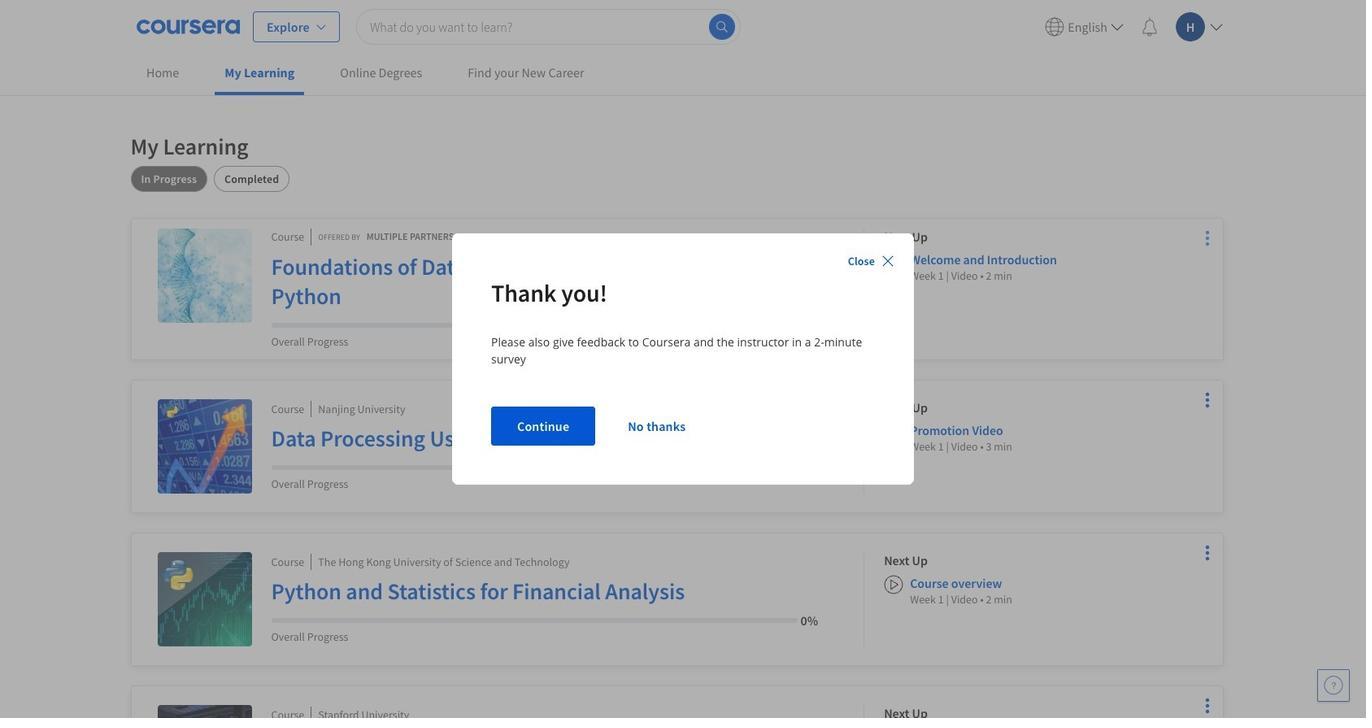 Task type: describe. For each thing, give the bounding box(es) containing it.
coursera image
[[137, 13, 240, 39]]

more option for data processing using python image
[[1196, 389, 1219, 412]]

more option for introduction to statistics image
[[1196, 695, 1219, 718]]

foundations of data science: k-means clustering in python image
[[157, 229, 252, 323]]



Task type: vqa. For each thing, say whether or not it's contained in the screenshot.
foundations of data science: k-means clustering in python image
yes



Task type: locate. For each thing, give the bounding box(es) containing it.
help center image
[[1325, 676, 1344, 696]]

tab list
[[131, 166, 1224, 192]]

None search field
[[356, 9, 741, 44]]

introduction to statistics image
[[157, 705, 252, 718]]

python and statistics for financial analysis image
[[157, 552, 252, 647]]

more option for python and statistics for financial analysis image
[[1196, 542, 1219, 565]]

data processing using python image
[[157, 399, 252, 494]]

dialog
[[452, 233, 915, 485]]

more option for foundations of data science: k-means clustering in python image
[[1196, 227, 1219, 250]]



